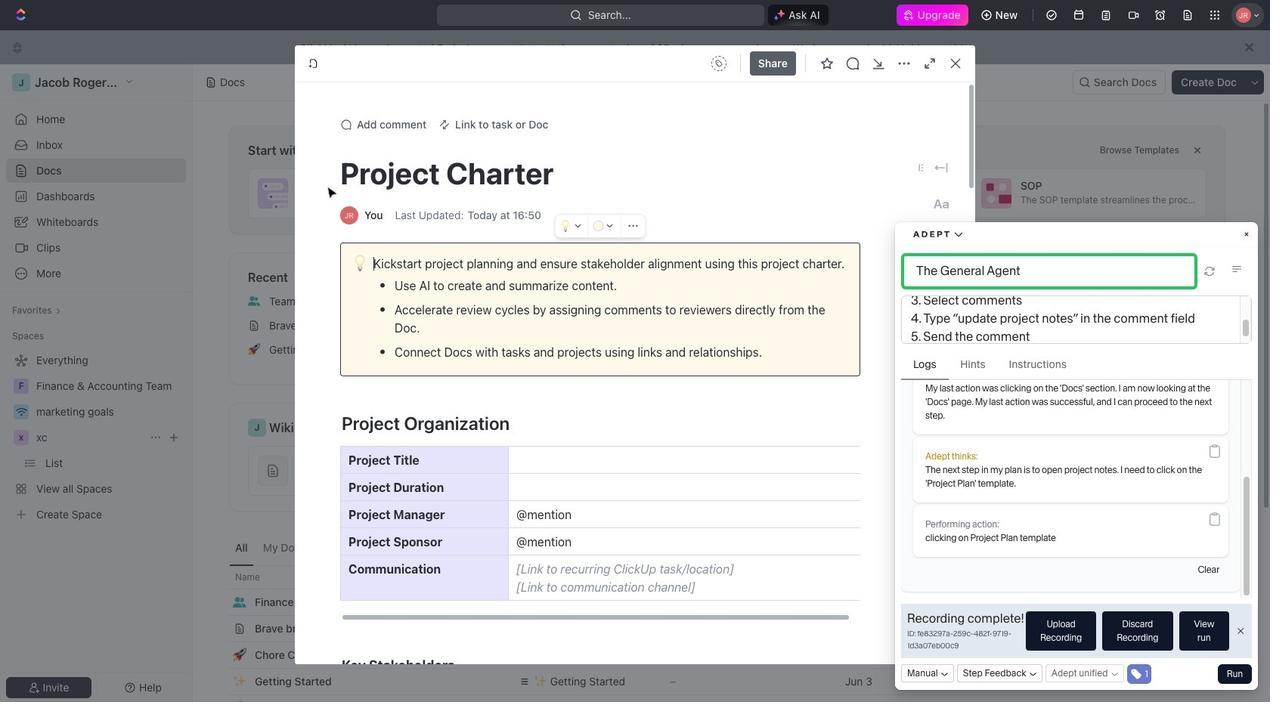 Task type: locate. For each thing, give the bounding box(es) containing it.
sidebar navigation
[[0, 64, 193, 703]]

user group image
[[248, 296, 260, 306]]

sop icon image
[[982, 178, 1012, 209]]

dropdown menu image
[[707, 51, 731, 76]]

cell
[[212, 590, 229, 616], [212, 616, 229, 642], [212, 643, 229, 669], [510, 643, 661, 669], [212, 669, 229, 695], [836, 696, 957, 703], [957, 696, 1078, 703], [1078, 696, 1199, 703]]

user group image
[[584, 296, 596, 306]]

tab list
[[229, 530, 604, 566]]

1-on-1 icon image
[[499, 178, 529, 209]]

row
[[212, 566, 1226, 590], [212, 589, 1226, 616], [212, 616, 1226, 643], [212, 642, 1226, 669], [212, 669, 1226, 696], [229, 695, 1226, 703]]

column header
[[212, 566, 229, 590]]

table
[[212, 566, 1226, 703]]



Task type: vqa. For each thing, say whether or not it's contained in the screenshot.
rightmost TEAM
no



Task type: describe. For each thing, give the bounding box(es) containing it.
yellow image
[[593, 221, 604, 231]]

jacob rogers's workspace, , element
[[248, 419, 266, 437]]

dropdown menu image
[[918, 161, 931, 175]]

finance & accounting team, , element
[[519, 597, 531, 609]]

finance & accounting docs image
[[265, 464, 281, 479]]

project plan icon image
[[258, 178, 288, 209]]

xc, , element
[[14, 430, 29, 445]]



